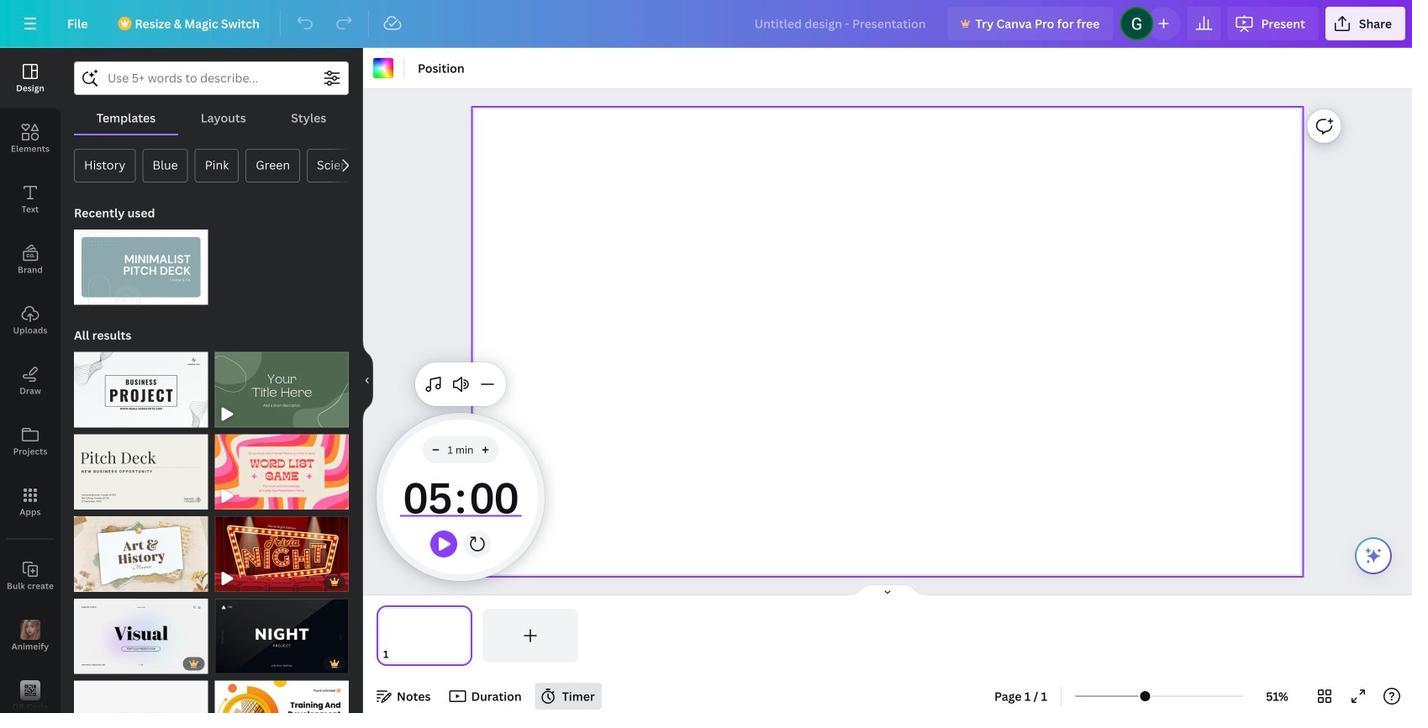 Task type: describe. For each thing, give the bounding box(es) containing it.
cream neutral minimalist new business pitch deck presentation group
[[74, 424, 208, 510]]

grey minimalist business project presentation group
[[74, 342, 208, 428]]

main menu bar
[[0, 0, 1413, 48]]

Page title text field
[[396, 646, 403, 663]]

page 1 image
[[377, 609, 472, 663]]



Task type: vqa. For each thing, say whether or not it's contained in the screenshot.
'Owner'
no



Task type: locate. For each thing, give the bounding box(es) containing it.
Use 5+ words to describe... search field
[[108, 62, 315, 94]]

pink orange yellow happy hippie word list game presentation party group
[[215, 424, 349, 510]]

blue minimalist business pitch deck presentation group
[[74, 219, 208, 305]]

yellow and white modern training and development presentation group
[[215, 671, 349, 713]]

gradient minimal portfolio proposal presentation group
[[74, 588, 208, 674]]

green blobs basic simple presentation group
[[215, 342, 349, 428]]

timer
[[400, 463, 522, 531]]

#ffffff image
[[373, 58, 394, 78]]

side panel tab list
[[0, 48, 61, 713]]

hide image
[[362, 340, 373, 421]]

hide pages image
[[848, 584, 928, 597]]

beige scrapbook art and history museum presentation group
[[74, 506, 208, 592]]

black and gray gradient professional presentation group
[[215, 588, 349, 674]]

canva assistant image
[[1364, 546, 1384, 566]]

red and yellow retro bold trivia game presentation group
[[215, 506, 349, 592]]

Design title text field
[[741, 7, 941, 40]]

modern pitch deck presentation template group
[[74, 671, 208, 713]]



